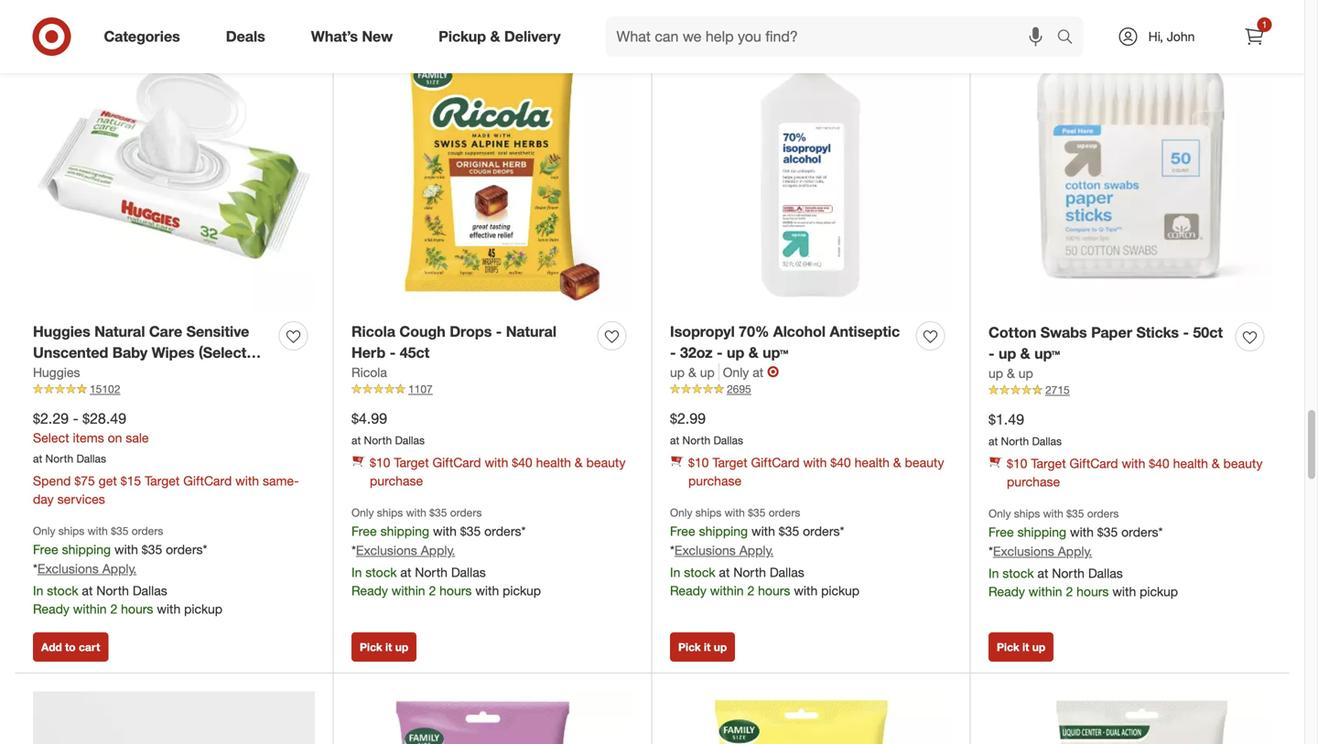Task type: locate. For each thing, give the bounding box(es) containing it.
ricola up herb
[[352, 323, 395, 341]]

categories
[[104, 28, 180, 45]]

1 horizontal spatial $10
[[689, 455, 709, 471]]

pickup & delivery link
[[423, 16, 584, 57]]

1 horizontal spatial up™
[[1035, 345, 1061, 363]]

ready for $1.49
[[989, 584, 1025, 600]]

purchase for $2.99
[[689, 473, 742, 489]]

pick
[[360, 641, 382, 654], [678, 641, 701, 654], [997, 641, 1020, 654]]

within for $1.49
[[1029, 584, 1063, 600]]

it for $1.49
[[1023, 641, 1030, 654]]

it for $4.99
[[386, 641, 392, 654]]

0 vertical spatial ricola
[[352, 323, 395, 341]]

huggies up unscented
[[33, 323, 90, 341]]

0 horizontal spatial natural
[[94, 323, 145, 341]]

target down $4.99 at north dallas
[[394, 455, 429, 471]]

free for $4.99
[[352, 523, 377, 540]]

- right the 'drops'
[[496, 323, 502, 341]]

isopropyl 70% alcohol antiseptic - 32oz - up & up™ image
[[670, 29, 952, 311], [670, 29, 952, 311]]

0 horizontal spatial up™
[[763, 344, 789, 362]]

only for $4.99
[[352, 506, 374, 520]]

3 pick from the left
[[997, 641, 1020, 654]]

target inside $2.29 - $28.49 select items on sale at north dallas spend $75 get $15 target giftcard with same- day services
[[145, 473, 180, 489]]

huggies inside huggies natural care sensitive unscented baby wipes (select count)
[[33, 323, 90, 341]]

$10 target giftcard with $40 health & beauty purchase down 1107 link
[[370, 455, 626, 489]]

$2.99 at north dallas
[[670, 410, 743, 448]]

2 horizontal spatial pick
[[997, 641, 1020, 654]]

at inside $1.49 at north dallas
[[989, 435, 998, 448]]

antiseptic
[[830, 323, 900, 341]]

within for $4.99
[[392, 583, 425, 599]]

1 horizontal spatial it
[[704, 641, 711, 654]]

1 horizontal spatial $40
[[831, 455, 851, 471]]

1
[[1262, 19, 1268, 30]]

purchase down $2.99 at north dallas
[[689, 473, 742, 489]]

sale
[[126, 430, 149, 446]]

- up items
[[73, 410, 78, 428]]

0 horizontal spatial it
[[386, 641, 392, 654]]

orders for $4.99
[[450, 506, 482, 520]]

what's new
[[311, 28, 393, 45]]

cotton swabs paper sticks - 50ct - up & up™
[[989, 324, 1223, 363]]

target
[[394, 455, 429, 471], [713, 455, 748, 471], [1031, 456, 1066, 472], [145, 473, 180, 489]]

1 horizontal spatial beauty
[[905, 455, 944, 471]]

3 it from the left
[[1023, 641, 1030, 654]]

0 horizontal spatial pick
[[360, 641, 382, 654]]

ricola cough drops - natural herb - 45ct image
[[352, 29, 634, 311], [352, 29, 634, 311]]

0 horizontal spatial $40
[[512, 455, 533, 471]]

1 huggies from the top
[[33, 323, 90, 341]]

* for $1.49
[[989, 543, 993, 560]]

0 horizontal spatial pick it up
[[360, 641, 409, 654]]

$10 for $1.49
[[1007, 456, 1028, 472]]

ships down $4.99 at north dallas
[[377, 506, 403, 520]]

$10 target giftcard with $40 health & beauty purchase down the 2715 link
[[1007, 456, 1263, 490]]

0 horizontal spatial $10 target giftcard with $40 health & beauty purchase
[[370, 455, 626, 489]]

1 it from the left
[[386, 641, 392, 654]]

ships for $4.99
[[377, 506, 403, 520]]

free for $1.49
[[989, 524, 1014, 540]]

$40 for ricola cough drops - natural herb - 45ct
[[512, 455, 533, 471]]

pick it up button for $1.49
[[989, 633, 1054, 662]]

purchase down $4.99 at north dallas
[[370, 473, 423, 489]]

dallas
[[395, 434, 425, 448], [714, 434, 743, 448], [1032, 435, 1062, 448], [76, 452, 106, 466], [451, 565, 486, 581], [770, 565, 805, 581], [1089, 565, 1123, 581], [133, 583, 167, 599]]

$40 down '2695' link
[[831, 455, 851, 471]]

pickup for $2.99
[[821, 583, 860, 599]]

up™ for swabs
[[1035, 345, 1061, 363]]

add to cart
[[41, 641, 100, 654]]

herb
[[352, 344, 386, 362]]

free
[[352, 523, 377, 540], [670, 523, 696, 540], [989, 524, 1014, 540], [33, 542, 58, 558]]

2 pick from the left
[[678, 641, 701, 654]]

orders* for $1.49
[[1122, 524, 1163, 540]]

pick it up button
[[352, 633, 417, 662], [670, 633, 735, 662], [989, 633, 1054, 662]]

beauty for cotton swabs paper sticks - 50ct - up & up™
[[1224, 456, 1263, 472]]

2 natural from the left
[[506, 323, 557, 341]]

free for $2.99
[[670, 523, 696, 540]]

ships
[[377, 506, 403, 520], [696, 506, 722, 520], [1014, 507, 1040, 521], [58, 524, 84, 538]]

2 horizontal spatial health
[[1173, 456, 1209, 472]]

up & up only at ¬
[[670, 363, 779, 381]]

huggies for huggies natural care sensitive unscented baby wipes (select count)
[[33, 323, 90, 341]]

exclusions for $2.99
[[675, 543, 736, 559]]

shipping for $2.99
[[699, 523, 748, 540]]

ricola down herb
[[352, 364, 387, 380]]

2 for $1.49
[[1066, 584, 1073, 600]]

hi, john
[[1149, 28, 1195, 44]]

$35
[[430, 506, 447, 520], [748, 506, 766, 520], [1067, 507, 1084, 521], [460, 523, 481, 540], [779, 523, 800, 540], [111, 524, 129, 538], [1098, 524, 1118, 540], [142, 542, 162, 558]]

up™ down swabs
[[1035, 345, 1061, 363]]

only down $4.99 at north dallas
[[352, 506, 374, 520]]

within for $2.99
[[710, 583, 744, 599]]

stock for $2.99
[[684, 565, 716, 581]]

0 horizontal spatial pick it up button
[[352, 633, 417, 662]]

$10 for $4.99
[[370, 455, 391, 471]]

$40 down the 2715 link
[[1149, 456, 1170, 472]]

in for $2.99
[[670, 565, 681, 581]]

0 horizontal spatial up & up link
[[670, 363, 719, 382]]

$10 down $1.49 at north dallas
[[1007, 456, 1028, 472]]

$40 down 1107 link
[[512, 455, 533, 471]]

ships down $1.49 at north dallas
[[1014, 507, 1040, 521]]

health for isopropyl 70% alcohol antiseptic - 32oz - up & up™
[[855, 455, 890, 471]]

$40 for cotton swabs paper sticks - 50ct - up & up™
[[1149, 456, 1170, 472]]

0 horizontal spatial purchase
[[370, 473, 423, 489]]

up™ inside the isopropyl 70% alcohol antiseptic - 32oz - up & up™
[[763, 344, 789, 362]]

only up the 2695
[[723, 364, 749, 380]]

baby
[[112, 344, 148, 362]]

isopropyl 70% alcohol antiseptic - 32oz - up & up™
[[670, 323, 900, 362]]

2695 link
[[670, 382, 952, 398]]

1 pick it up button from the left
[[352, 633, 417, 662]]

ships for $2.99
[[696, 506, 722, 520]]

3 pick it up button from the left
[[989, 633, 1054, 662]]

giftcard
[[433, 455, 481, 471], [751, 455, 800, 471], [1070, 456, 1119, 472], [183, 473, 232, 489]]

2 pick it up from the left
[[678, 641, 727, 654]]

north inside $1.49 at north dallas
[[1001, 435, 1029, 448]]

at inside $2.29 - $28.49 select items on sale at north dallas spend $75 get $15 target giftcard with same- day services
[[33, 452, 42, 466]]

$10 down $2.99 at north dallas
[[689, 455, 709, 471]]

dallas inside $2.29 - $28.49 select items on sale at north dallas spend $75 get $15 target giftcard with same- day services
[[76, 452, 106, 466]]

giftcard down the 2715 link
[[1070, 456, 1119, 472]]

exclusions apply. button
[[356, 542, 455, 560], [675, 542, 774, 560], [993, 543, 1093, 561], [37, 560, 137, 578]]

swabs
[[1041, 324, 1087, 342]]

ricola cough drops - berry medley - 45ct image
[[352, 692, 634, 744], [352, 692, 634, 744]]

stock for $1.49
[[1003, 565, 1034, 581]]

purchase down $1.49 at north dallas
[[1007, 474, 1060, 490]]

up™
[[763, 344, 789, 362], [1035, 345, 1061, 363]]

giftcard left same-
[[183, 473, 232, 489]]

pick it up button for $2.99
[[670, 633, 735, 662]]

$10 down $4.99 at north dallas
[[370, 455, 391, 471]]

pick it up for $2.99
[[678, 641, 727, 654]]

1 horizontal spatial pick it up
[[678, 641, 727, 654]]

giftcard down 1107 link
[[433, 455, 481, 471]]

pick it up for $4.99
[[360, 641, 409, 654]]

only down day
[[33, 524, 55, 538]]

(select
[[199, 344, 247, 362]]

$10 target giftcard with $40 health & beauty purchase for $4.99
[[370, 455, 626, 489]]

32oz
[[680, 344, 713, 362]]

only ships with $35 orders free shipping with $35 orders* * exclusions apply. in stock at  north dallas ready within 2 hours with pickup
[[352, 506, 541, 599], [670, 506, 860, 599], [989, 507, 1178, 600], [33, 524, 223, 617]]

2 horizontal spatial beauty
[[1224, 456, 1263, 472]]

2 horizontal spatial pick it up
[[997, 641, 1046, 654]]

$10 target giftcard with $40 health & beauty purchase for $2.99
[[689, 455, 944, 489]]

2 horizontal spatial $10 target giftcard with $40 health & beauty purchase
[[1007, 456, 1263, 490]]

exclusions for $1.49
[[993, 543, 1055, 560]]

1 horizontal spatial health
[[855, 455, 890, 471]]

- left 32oz
[[670, 344, 676, 362]]

huggies down unscented
[[33, 364, 80, 380]]

pickup
[[439, 28, 486, 45]]

1 ricola from the top
[[352, 323, 395, 341]]

giftcard for $4.99
[[433, 455, 481, 471]]

up & up link
[[670, 363, 719, 382], [989, 364, 1034, 383]]

to
[[65, 641, 76, 654]]

$10 target giftcard with $40 health & beauty purchase
[[370, 455, 626, 489], [689, 455, 944, 489], [1007, 456, 1263, 490]]

2 ricola from the top
[[352, 364, 387, 380]]

ricola inside ricola cough drops - natural herb - 45ct
[[352, 323, 395, 341]]

$2.29 - $28.49 select items on sale at north dallas spend $75 get $15 target giftcard with same- day services
[[33, 410, 299, 507]]

2 horizontal spatial pick it up button
[[989, 633, 1054, 662]]

north inside $2.29 - $28.49 select items on sale at north dallas spend $75 get $15 target giftcard with same- day services
[[45, 452, 73, 466]]

up™ up ¬
[[763, 344, 789, 362]]

2 horizontal spatial it
[[1023, 641, 1030, 654]]

giftcard down '2695' link
[[751, 455, 800, 471]]

pickup for $4.99
[[503, 583, 541, 599]]

shipping
[[381, 523, 430, 540], [699, 523, 748, 540], [1018, 524, 1067, 540], [62, 542, 111, 558]]

$10 target giftcard with $40 health & beauty purchase down '2695' link
[[689, 455, 944, 489]]

purchase for $1.49
[[1007, 474, 1060, 490]]

target down $2.99 at north dallas
[[713, 455, 748, 471]]

ricola cough drops - sugar free lemon mint - 45ct image
[[670, 692, 952, 744], [670, 692, 952, 744]]

natural inside huggies natural care sensitive unscented baby wipes (select count)
[[94, 323, 145, 341]]

natural inside ricola cough drops - natural herb - 45ct
[[506, 323, 557, 341]]

2 horizontal spatial purchase
[[1007, 474, 1060, 490]]

ready for $4.99
[[352, 583, 388, 599]]

deals link
[[210, 16, 288, 57]]

stock for $4.99
[[366, 565, 397, 581]]

ricola max throat care drops - honey lemon - 34ct image
[[989, 692, 1272, 744], [989, 692, 1272, 744]]

1107
[[408, 383, 433, 396]]

2715
[[1046, 383, 1070, 397]]

up™ for 70%
[[763, 344, 789, 362]]

at
[[753, 364, 764, 380], [352, 434, 361, 448], [670, 434, 680, 448], [989, 435, 998, 448], [33, 452, 42, 466], [401, 565, 411, 581], [719, 565, 730, 581], [1038, 565, 1049, 581], [82, 583, 93, 599]]

pick for $2.99
[[678, 641, 701, 654]]

ships down $2.99 at north dallas
[[696, 506, 722, 520]]

1 horizontal spatial $10 target giftcard with $40 health & beauty purchase
[[689, 455, 944, 489]]

giftcard for $1.49
[[1070, 456, 1119, 472]]

exclusions for $4.99
[[356, 543, 417, 559]]

orders for $1.49
[[1088, 507, 1119, 521]]

at inside $2.99 at north dallas
[[670, 434, 680, 448]]

it
[[386, 641, 392, 654], [704, 641, 711, 654], [1023, 641, 1030, 654]]

1 vertical spatial huggies
[[33, 364, 80, 380]]

1 natural from the left
[[94, 323, 145, 341]]

&
[[490, 28, 500, 45], [749, 344, 759, 362], [1021, 345, 1031, 363], [689, 364, 697, 380], [1007, 365, 1015, 381], [575, 455, 583, 471], [893, 455, 902, 471], [1212, 456, 1220, 472]]

$10 for $2.99
[[689, 455, 709, 471]]

only for $1.49
[[989, 507, 1011, 521]]

2 horizontal spatial $10
[[1007, 456, 1028, 472]]

2 horizontal spatial $40
[[1149, 456, 1170, 472]]

1 pick it up from the left
[[360, 641, 409, 654]]

0 horizontal spatial beauty
[[586, 455, 626, 471]]

beauty
[[586, 455, 626, 471], [905, 455, 944, 471], [1224, 456, 1263, 472]]

2 for $4.99
[[429, 583, 436, 599]]

What can we help you find? suggestions appear below search field
[[606, 16, 1062, 57]]

sensitive
[[186, 323, 249, 341]]

at inside $4.99 at north dallas
[[352, 434, 361, 448]]

$40
[[512, 455, 533, 471], [831, 455, 851, 471], [1149, 456, 1170, 472]]

up™ inside cotton swabs paper sticks - 50ct - up & up™
[[1035, 345, 1061, 363]]

apply. for $1.49
[[1058, 543, 1093, 560]]

0 vertical spatial huggies
[[33, 323, 90, 341]]

1 pick from the left
[[360, 641, 382, 654]]

only down $2.99 at north dallas
[[670, 506, 693, 520]]

2 it from the left
[[704, 641, 711, 654]]

natural up baby
[[94, 323, 145, 341]]

apply.
[[421, 543, 455, 559], [740, 543, 774, 559], [1058, 543, 1093, 560], [102, 561, 137, 577]]

2 pick it up button from the left
[[670, 633, 735, 662]]

1 horizontal spatial purchase
[[689, 473, 742, 489]]

ricola for ricola cough drops - natural herb - 45ct
[[352, 323, 395, 341]]

north
[[364, 434, 392, 448], [683, 434, 711, 448], [1001, 435, 1029, 448], [45, 452, 73, 466], [415, 565, 448, 581], [734, 565, 766, 581], [1052, 565, 1085, 581], [96, 583, 129, 599]]

in
[[352, 565, 362, 581], [670, 565, 681, 581], [989, 565, 999, 581], [33, 583, 43, 599]]

beauty for isopropyl 70% alcohol antiseptic - 32oz - up & up™
[[905, 455, 944, 471]]

up inside the isopropyl 70% alcohol antiseptic - 32oz - up & up™
[[727, 344, 745, 362]]

1 horizontal spatial natural
[[506, 323, 557, 341]]

orders* for $4.99
[[484, 523, 526, 540]]

cotton swabs paper sticks - 50ct - up & up™ image
[[989, 29, 1272, 312], [989, 29, 1272, 312]]

stock
[[366, 565, 397, 581], [684, 565, 716, 581], [1003, 565, 1034, 581], [47, 583, 78, 599]]

cotton swabs paper sticks - 50ct - up & up™ link
[[989, 322, 1229, 364]]

orders*
[[484, 523, 526, 540], [803, 523, 845, 540], [1122, 524, 1163, 540], [166, 542, 207, 558]]

services
[[57, 491, 105, 507]]

$10
[[370, 455, 391, 471], [689, 455, 709, 471], [1007, 456, 1028, 472]]

purchase
[[370, 473, 423, 489], [689, 473, 742, 489], [1007, 474, 1060, 490]]

pickup
[[503, 583, 541, 599], [821, 583, 860, 599], [1140, 584, 1178, 600], [184, 601, 223, 617]]

only
[[723, 364, 749, 380], [352, 506, 374, 520], [670, 506, 693, 520], [989, 507, 1011, 521], [33, 524, 55, 538]]

1 vertical spatial ricola
[[352, 364, 387, 380]]

up & up link down 32oz
[[670, 363, 719, 382]]

pick it up
[[360, 641, 409, 654], [678, 641, 727, 654], [997, 641, 1046, 654]]

exclusions
[[356, 543, 417, 559], [675, 543, 736, 559], [993, 543, 1055, 560], [37, 561, 99, 577]]

2 huggies from the top
[[33, 364, 80, 380]]

70%
[[739, 323, 769, 341]]

target right $15
[[145, 473, 180, 489]]

fragrance-free baby wipes - up & up™ (select count) image
[[33, 692, 315, 744], [33, 692, 315, 744]]

2695
[[727, 383, 751, 396]]

1 horizontal spatial pick
[[678, 641, 701, 654]]

huggies natural care sensitive unscented baby wipes (select count) image
[[33, 29, 315, 311], [33, 29, 315, 311]]

natural
[[94, 323, 145, 341], [506, 323, 557, 341]]

only down $1.49 at north dallas
[[989, 507, 1011, 521]]

1 link
[[1235, 16, 1275, 57]]

- inside $2.29 - $28.49 select items on sale at north dallas spend $75 get $15 target giftcard with same- day services
[[73, 410, 78, 428]]

huggies
[[33, 323, 90, 341], [33, 364, 80, 380]]

$4.99
[[352, 410, 387, 428]]

1 horizontal spatial pick it up button
[[670, 633, 735, 662]]

0 horizontal spatial health
[[536, 455, 571, 471]]

0 horizontal spatial $10
[[370, 455, 391, 471]]

3 pick it up from the left
[[997, 641, 1046, 654]]

ships down services in the bottom of the page
[[58, 524, 84, 538]]

natural right the 'drops'
[[506, 323, 557, 341]]

hours
[[440, 583, 472, 599], [758, 583, 791, 599], [1077, 584, 1109, 600], [121, 601, 153, 617]]

paper
[[1092, 324, 1133, 342]]

pick for $1.49
[[997, 641, 1020, 654]]

on
[[108, 430, 122, 446]]

john
[[1167, 28, 1195, 44]]

target for $1.49
[[1031, 456, 1066, 472]]

up & up link down cotton
[[989, 364, 1034, 383]]

target down $1.49 at north dallas
[[1031, 456, 1066, 472]]



Task type: vqa. For each thing, say whether or not it's contained in the screenshot.
ONLY SHIPS WITH $35 ORDERS FREE SHIPPING WITH $35 ORDERS* * EXCLUSIONS APPLY. IN STOCK AT  NORTH DALLAS READY WITHIN 2 HOURS WITH PICKUP for $2.99
yes



Task type: describe. For each thing, give the bounding box(es) containing it.
same-
[[263, 473, 299, 489]]

giftcard inside $2.29 - $28.49 select items on sale at north dallas spend $75 get $15 target giftcard with same- day services
[[183, 473, 232, 489]]

¬
[[767, 363, 779, 381]]

& inside up & up only at ¬
[[689, 364, 697, 380]]

items
[[73, 430, 104, 446]]

health for ricola cough drops - natural herb - 45ct
[[536, 455, 571, 471]]

pickup for $1.49
[[1140, 584, 1178, 600]]

cotton
[[989, 324, 1037, 342]]

ships for $1.49
[[1014, 507, 1040, 521]]

wipes
[[152, 344, 195, 362]]

$1.49 at north dallas
[[989, 411, 1062, 448]]

orders for $2.99
[[769, 506, 801, 520]]

at inside up & up only at ¬
[[753, 364, 764, 380]]

deals
[[226, 28, 265, 45]]

pickup & delivery
[[439, 28, 561, 45]]

pick it up button for $4.99
[[352, 633, 417, 662]]

in for $4.99
[[352, 565, 362, 581]]

hours for $4.99
[[440, 583, 472, 599]]

care
[[149, 323, 182, 341]]

45ct
[[400, 344, 430, 362]]

apply. for $4.99
[[421, 543, 455, 559]]

2715 link
[[989, 383, 1272, 399]]

pick for $4.99
[[360, 641, 382, 654]]

get
[[99, 473, 117, 489]]

huggies natural care sensitive unscented baby wipes (select count) link
[[33, 321, 272, 383]]

orders* for $2.99
[[803, 523, 845, 540]]

- up up & up only at ¬
[[717, 344, 723, 362]]

beauty for ricola cough drops - natural herb - 45ct
[[586, 455, 626, 471]]

only inside up & up only at ¬
[[723, 364, 749, 380]]

apply. for $2.99
[[740, 543, 774, 559]]

exclusions apply. button for $2.99
[[675, 542, 774, 560]]

up inside cotton swabs paper sticks - 50ct - up & up™
[[999, 345, 1017, 363]]

dallas inside $4.99 at north dallas
[[395, 434, 425, 448]]

$15
[[121, 473, 141, 489]]

dallas inside $1.49 at north dallas
[[1032, 435, 1062, 448]]

spend
[[33, 473, 71, 489]]

& inside cotton swabs paper sticks - 50ct - up & up™
[[1021, 345, 1031, 363]]

day
[[33, 491, 54, 507]]

select
[[33, 430, 69, 446]]

new
[[362, 28, 393, 45]]

ricola cough drops - natural herb - 45ct link
[[352, 321, 591, 363]]

health for cotton swabs paper sticks - 50ct - up & up™
[[1173, 456, 1209, 472]]

- left 50ct
[[1183, 324, 1189, 342]]

giftcard for $2.99
[[751, 455, 800, 471]]

isopropyl
[[670, 323, 735, 341]]

hours for $2.99
[[758, 583, 791, 599]]

$28.49
[[83, 410, 126, 428]]

ricola for ricola
[[352, 364, 387, 380]]

1107 link
[[352, 382, 634, 398]]

ricola link
[[352, 363, 387, 382]]

with inside $2.29 - $28.49 select items on sale at north dallas spend $75 get $15 target giftcard with same- day services
[[235, 473, 259, 489]]

* for $2.99
[[670, 543, 675, 559]]

delivery
[[504, 28, 561, 45]]

alcohol
[[773, 323, 826, 341]]

north inside $2.99 at north dallas
[[683, 434, 711, 448]]

- up up & up
[[989, 345, 995, 363]]

isopropyl 70% alcohol antiseptic - 32oz - up & up™ link
[[670, 321, 909, 363]]

search button
[[1049, 16, 1093, 60]]

unscented
[[33, 344, 108, 362]]

shipping for $1.49
[[1018, 524, 1067, 540]]

add
[[41, 641, 62, 654]]

ready for $2.99
[[670, 583, 707, 599]]

$10 target giftcard with $40 health & beauty purchase for $1.49
[[1007, 456, 1263, 490]]

up & up
[[989, 365, 1034, 381]]

huggies for huggies
[[33, 364, 80, 380]]

what's new link
[[296, 16, 416, 57]]

hours for $1.49
[[1077, 584, 1109, 600]]

- left 45ct
[[390, 344, 396, 362]]

$2.99
[[670, 410, 706, 428]]

cart
[[79, 641, 100, 654]]

target for $4.99
[[394, 455, 429, 471]]

only ships with $35 orders free shipping with $35 orders* * exclusions apply. in stock at  north dallas ready within 2 hours with pickup for $1.49
[[989, 507, 1178, 600]]

search
[[1049, 29, 1093, 47]]

exclusions apply. button for $4.99
[[356, 542, 455, 560]]

huggies natural care sensitive unscented baby wipes (select count)
[[33, 323, 249, 383]]

dallas inside $2.99 at north dallas
[[714, 434, 743, 448]]

categories link
[[88, 16, 203, 57]]

in for $1.49
[[989, 565, 999, 581]]

north inside $4.99 at north dallas
[[364, 434, 392, 448]]

what's
[[311, 28, 358, 45]]

only ships with $35 orders free shipping with $35 orders* * exclusions apply. in stock at  north dallas ready within 2 hours with pickup for $2.99
[[670, 506, 860, 599]]

* for $4.99
[[352, 543, 356, 559]]

it for $2.99
[[704, 641, 711, 654]]

pick it up for $1.49
[[997, 641, 1046, 654]]

50ct
[[1193, 324, 1223, 342]]

1 horizontal spatial up & up link
[[989, 364, 1034, 383]]

& inside 'link'
[[490, 28, 500, 45]]

hi,
[[1149, 28, 1164, 44]]

15102 link
[[33, 382, 315, 398]]

only ships with $35 orders free shipping with $35 orders* * exclusions apply. in stock at  north dallas ready within 2 hours with pickup for $4.99
[[352, 506, 541, 599]]

& inside the isopropyl 70% alcohol antiseptic - 32oz - up & up™
[[749, 344, 759, 362]]

$40 for isopropyl 70% alcohol antiseptic - 32oz - up & up™
[[831, 455, 851, 471]]

add to cart button
[[33, 633, 108, 662]]

15102
[[90, 383, 120, 396]]

$2.29
[[33, 410, 69, 428]]

$4.99 at north dallas
[[352, 410, 425, 448]]

only for $2.99
[[670, 506, 693, 520]]

$1.49
[[989, 411, 1025, 428]]

sticks
[[1137, 324, 1179, 342]]

$75
[[74, 473, 95, 489]]

count)
[[33, 365, 80, 383]]

purchase for $4.99
[[370, 473, 423, 489]]

cough
[[400, 323, 446, 341]]

target for $2.99
[[713, 455, 748, 471]]

exclusions apply. button for $1.49
[[993, 543, 1093, 561]]

drops
[[450, 323, 492, 341]]

ricola cough drops - natural herb - 45ct
[[352, 323, 557, 362]]

huggies link
[[33, 363, 80, 382]]

shipping for $4.99
[[381, 523, 430, 540]]

2 for $2.99
[[748, 583, 755, 599]]



